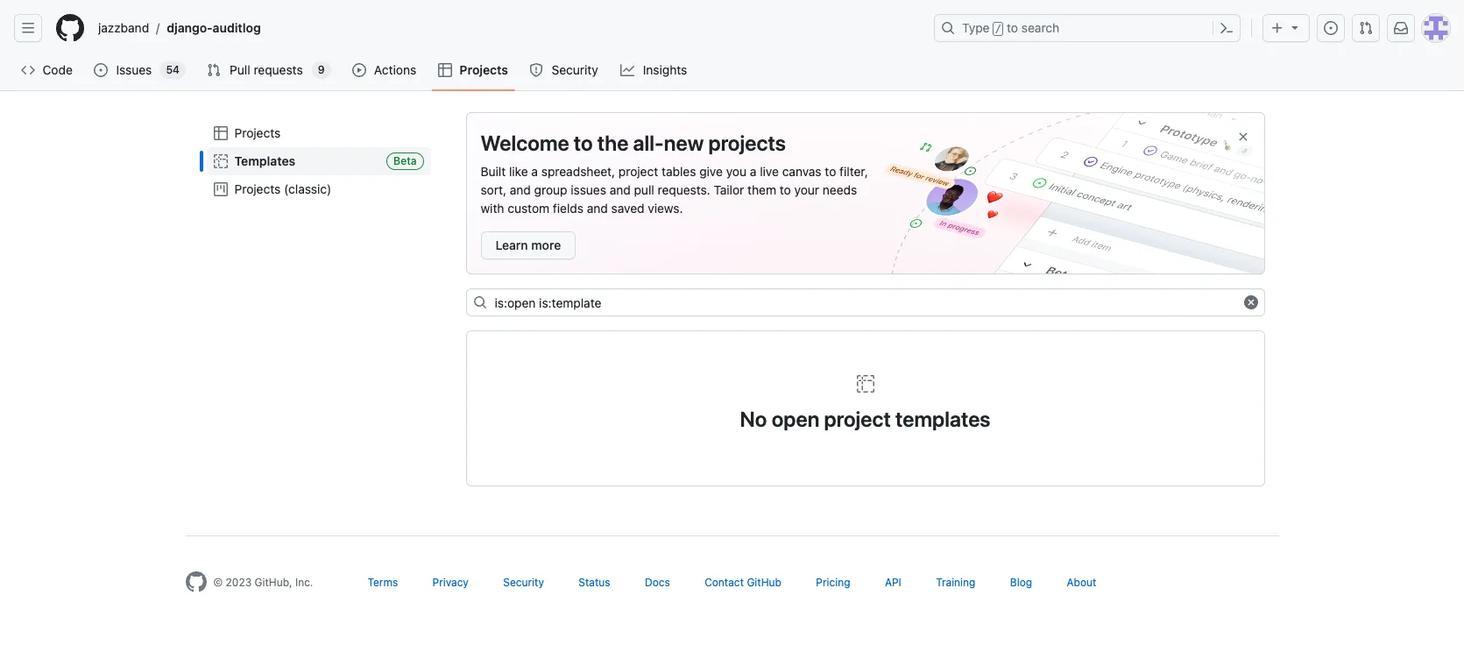 Task type: locate. For each thing, give the bounding box(es) containing it.
notifications image
[[1394, 21, 1408, 35]]

api link
[[885, 576, 902, 589]]

0 vertical spatial table image
[[439, 63, 453, 77]]

custom
[[508, 201, 550, 216]]

privacy link
[[433, 576, 469, 589]]

to left search
[[1007, 20, 1018, 35]]

projects
[[708, 131, 786, 155]]

django-
[[167, 20, 213, 35]]

0 vertical spatial list
[[91, 14, 924, 42]]

about link
[[1067, 576, 1097, 589]]

and
[[510, 182, 531, 197], [610, 182, 631, 197], [587, 201, 608, 216]]

to
[[1007, 20, 1018, 35], [574, 131, 593, 155], [825, 164, 836, 179], [780, 182, 791, 197]]

templates
[[896, 407, 991, 431]]

1 vertical spatial git pull request image
[[207, 63, 221, 77]]

1 horizontal spatial projects link
[[432, 57, 515, 83]]

and up saved
[[610, 182, 631, 197]]

contact github link
[[705, 576, 782, 589]]

0 horizontal spatial /
[[156, 21, 160, 35]]

projects link up projects (classic) link
[[206, 119, 431, 147]]

a
[[531, 164, 538, 179], [750, 164, 757, 179]]

all-
[[633, 131, 664, 155]]

table image up project image
[[213, 126, 227, 140]]

0 vertical spatial security link
[[522, 57, 607, 83]]

pricing link
[[816, 576, 851, 589]]

git pull request image left notifications icon
[[1359, 21, 1373, 35]]

1 horizontal spatial git pull request image
[[1359, 21, 1373, 35]]

1 vertical spatial project
[[824, 407, 891, 431]]

0 horizontal spatial a
[[531, 164, 538, 179]]

0 horizontal spatial git pull request image
[[207, 63, 221, 77]]

git pull request image left pull
[[207, 63, 221, 77]]

2023
[[226, 576, 252, 589]]

the
[[598, 131, 629, 155]]

command palette image
[[1220, 21, 1234, 35]]

code image
[[21, 63, 35, 77]]

plus image
[[1271, 21, 1285, 35]]

homepage image
[[185, 571, 206, 592]]

security link left graph image
[[522, 57, 607, 83]]

1 horizontal spatial table image
[[439, 63, 453, 77]]

close image
[[1236, 130, 1250, 144]]

blog
[[1010, 576, 1032, 589]]

1 horizontal spatial and
[[587, 201, 608, 216]]

projects (classic)
[[234, 181, 331, 196]]

0 horizontal spatial table image
[[213, 126, 227, 140]]

to left your
[[780, 182, 791, 197]]

/ inside jazzband / django-auditlog
[[156, 21, 160, 35]]

1 vertical spatial projects link
[[206, 119, 431, 147]]

github,
[[255, 576, 292, 589]]

projects down templates
[[234, 181, 281, 196]]

0 vertical spatial issue opened image
[[1324, 21, 1338, 35]]

requests.
[[658, 182, 710, 197]]

0 vertical spatial projects link
[[432, 57, 515, 83]]

projects link
[[432, 57, 515, 83], [206, 119, 431, 147]]

git pull request image
[[1359, 21, 1373, 35], [207, 63, 221, 77]]

github
[[747, 576, 782, 589]]

and down issues
[[587, 201, 608, 216]]

security left status
[[503, 576, 544, 589]]

project template image up project image
[[213, 154, 227, 168]]

1 vertical spatial issue opened image
[[94, 63, 108, 77]]

1 horizontal spatial security
[[552, 62, 598, 77]]

1 vertical spatial project template image
[[855, 373, 876, 394]]

more
[[531, 237, 561, 252]]

project template image up no open project templates at the right
[[855, 373, 876, 394]]

1 vertical spatial projects
[[234, 125, 281, 140]]

table image
[[439, 63, 453, 77], [213, 126, 227, 140]]

1 horizontal spatial project
[[824, 407, 891, 431]]

status link
[[579, 576, 610, 589]]

project right open
[[824, 407, 891, 431]]

give
[[700, 164, 723, 179]]

1 vertical spatial list
[[199, 112, 438, 210]]

security right shield icon
[[552, 62, 598, 77]]

shield image
[[529, 63, 543, 77]]

project image
[[213, 182, 227, 196]]

2 horizontal spatial and
[[610, 182, 631, 197]]

live
[[760, 164, 779, 179]]

issues
[[116, 62, 152, 77]]

0 vertical spatial projects
[[460, 62, 508, 77]]

security link left status
[[503, 576, 544, 589]]

/ left django-
[[156, 21, 160, 35]]

learn more link
[[481, 231, 576, 259]]

insights link
[[614, 57, 696, 83]]

project up 'pull'
[[619, 164, 658, 179]]

jazzband / django-auditlog
[[98, 20, 261, 35]]

security
[[552, 62, 598, 77], [503, 576, 544, 589]]

open
[[772, 407, 820, 431]]

welcome
[[481, 131, 569, 155]]

/ right type
[[995, 23, 1002, 35]]

projects left shield icon
[[460, 62, 508, 77]]

0 vertical spatial security
[[552, 62, 598, 77]]

pull requests
[[230, 62, 303, 77]]

projects link left shield icon
[[432, 57, 515, 83]]

a right like
[[531, 164, 538, 179]]

issue opened image
[[1324, 21, 1338, 35], [94, 63, 108, 77]]

security link
[[522, 57, 607, 83], [503, 576, 544, 589]]

contact github
[[705, 576, 782, 589]]

/
[[156, 21, 160, 35], [995, 23, 1002, 35]]

list containing jazzband
[[91, 14, 924, 42]]

list
[[91, 14, 924, 42], [199, 112, 438, 210]]

project
[[619, 164, 658, 179], [824, 407, 891, 431]]

2 a from the left
[[750, 164, 757, 179]]

list containing projects
[[199, 112, 438, 210]]

projects (classic) link
[[206, 175, 431, 203]]

them
[[748, 182, 776, 197]]

1 vertical spatial security
[[503, 576, 544, 589]]

project template image
[[213, 154, 227, 168], [855, 373, 876, 394]]

learn more
[[496, 237, 561, 252]]

projects
[[460, 62, 508, 77], [234, 125, 281, 140], [234, 181, 281, 196]]

0 vertical spatial git pull request image
[[1359, 21, 1373, 35]]

0 vertical spatial project
[[619, 164, 658, 179]]

Search all projects text field
[[466, 288, 1265, 316]]

0 horizontal spatial and
[[510, 182, 531, 197]]

learn
[[496, 237, 528, 252]]

actions link
[[345, 57, 425, 83]]

requests
[[254, 62, 303, 77]]

code link
[[14, 57, 80, 83]]

docs link
[[645, 576, 670, 589]]

type / to search
[[962, 20, 1060, 35]]

and down like
[[510, 182, 531, 197]]

to up spreadsheet, on the top left of page
[[574, 131, 593, 155]]

projects up templates
[[234, 125, 281, 140]]

issue opened image left issues
[[94, 63, 108, 77]]

built
[[481, 164, 506, 179]]

table image right actions
[[439, 63, 453, 77]]

a left live
[[750, 164, 757, 179]]

/ inside type / to search
[[995, 23, 1002, 35]]

triangle down image
[[1288, 20, 1302, 34]]

sort,
[[481, 182, 507, 197]]

filter,
[[840, 164, 868, 179]]

issue opened image right triangle down icon
[[1324, 21, 1338, 35]]

0 horizontal spatial project
[[619, 164, 658, 179]]

/ for type
[[995, 23, 1002, 35]]

docs
[[645, 576, 670, 589]]

1 vertical spatial security link
[[503, 576, 544, 589]]

auditlog
[[213, 20, 261, 35]]

saved
[[611, 201, 645, 216]]

0 vertical spatial project template image
[[213, 154, 227, 168]]

spreadsheet,
[[541, 164, 615, 179]]

pull
[[634, 182, 654, 197]]

1 horizontal spatial /
[[995, 23, 1002, 35]]

1 horizontal spatial a
[[750, 164, 757, 179]]

api
[[885, 576, 902, 589]]



Task type: vqa. For each thing, say whether or not it's contained in the screenshot.
terms link
yes



Task type: describe. For each thing, give the bounding box(es) containing it.
welcome to the all-new projects built like a spreadsheet, project tables give you a live canvas to filter, sort, and group issues and pull requests. tailor them to your needs with custom fields and saved views.
[[481, 131, 868, 216]]

/ for jazzband
[[156, 21, 160, 35]]

search image
[[473, 295, 487, 309]]

(classic)
[[284, 181, 331, 196]]

to up needs
[[825, 164, 836, 179]]

templates
[[234, 153, 295, 168]]

© 2023 github, inc.
[[213, 576, 313, 589]]

inc.
[[295, 576, 313, 589]]

actions
[[374, 62, 416, 77]]

©
[[213, 576, 223, 589]]

1 horizontal spatial project template image
[[855, 373, 876, 394]]

code
[[43, 62, 73, 77]]

tables
[[662, 164, 696, 179]]

new
[[664, 131, 704, 155]]

git pull request image for the issue opened 'image' to the left
[[207, 63, 221, 77]]

1 horizontal spatial issue opened image
[[1324, 21, 1338, 35]]

privacy
[[433, 576, 469, 589]]

0 horizontal spatial projects link
[[206, 119, 431, 147]]

contact
[[705, 576, 744, 589]]

you
[[726, 164, 747, 179]]

group
[[534, 182, 568, 197]]

1 vertical spatial table image
[[213, 126, 227, 140]]

search
[[1022, 20, 1060, 35]]

2 vertical spatial projects
[[234, 181, 281, 196]]

django-auditlog link
[[160, 14, 268, 42]]

fields
[[553, 201, 584, 216]]

git pull request image for the rightmost the issue opened 'image'
[[1359, 21, 1373, 35]]

insights
[[643, 62, 687, 77]]

no
[[740, 407, 767, 431]]

0 horizontal spatial project template image
[[213, 154, 227, 168]]

1 a from the left
[[531, 164, 538, 179]]

with
[[481, 201, 504, 216]]

0 horizontal spatial issue opened image
[[94, 63, 108, 77]]

issues
[[571, 182, 606, 197]]

blog link
[[1010, 576, 1032, 589]]

play image
[[352, 63, 366, 77]]

jazzband
[[98, 20, 149, 35]]

canvas
[[782, 164, 822, 179]]

jazzband link
[[91, 14, 156, 42]]

pricing
[[816, 576, 851, 589]]

tailor
[[714, 182, 744, 197]]

projects for the left projects "link"
[[234, 125, 281, 140]]

54
[[166, 63, 180, 76]]

training link
[[936, 576, 976, 589]]

like
[[509, 164, 528, 179]]

clear image
[[1244, 295, 1258, 309]]

type
[[962, 20, 990, 35]]

no open project templates
[[740, 407, 991, 431]]

graph image
[[621, 63, 635, 77]]

pull
[[230, 62, 250, 77]]

about
[[1067, 576, 1097, 589]]

training
[[936, 576, 976, 589]]

9
[[318, 63, 325, 76]]

views.
[[648, 201, 683, 216]]

project inside welcome to the all-new projects built like a spreadsheet, project tables give you a live canvas to filter, sort, and group issues and pull requests. tailor them to your needs with custom fields and saved views.
[[619, 164, 658, 179]]

needs
[[823, 182, 857, 197]]

projects for right projects "link"
[[460, 62, 508, 77]]

beta
[[394, 154, 417, 167]]

terms
[[368, 576, 398, 589]]

homepage image
[[56, 14, 84, 42]]

terms link
[[368, 576, 398, 589]]

status
[[579, 576, 610, 589]]

your
[[794, 182, 819, 197]]

0 horizontal spatial security
[[503, 576, 544, 589]]



